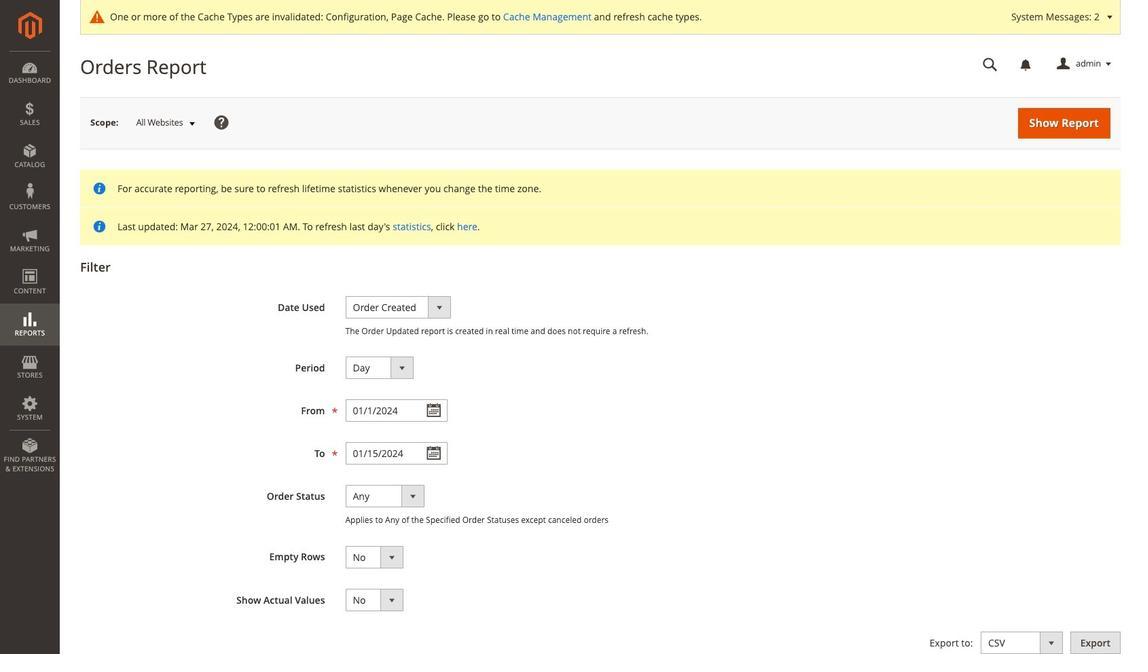 Task type: locate. For each thing, give the bounding box(es) containing it.
None text field
[[345, 400, 447, 422]]

menu bar
[[0, 51, 60, 480]]

None text field
[[973, 52, 1007, 76], [345, 442, 447, 465], [973, 52, 1007, 76], [345, 442, 447, 465]]

magento admin panel image
[[18, 12, 42, 39]]



